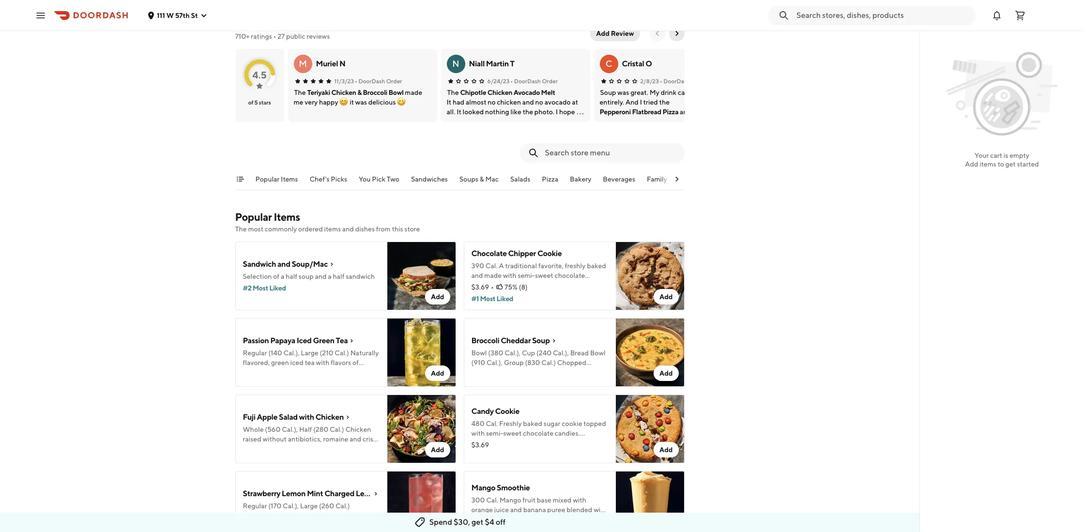Task type: vqa. For each thing, say whether or not it's contained in the screenshot.
delivery to the left
no



Task type: describe. For each thing, give the bounding box(es) containing it.
this
[[392, 225, 403, 233]]

apple
[[257, 413, 278, 422]]

cookie inside candy cookie 480 cal. freshly baked sugar cookie topped with semi-sweet chocolate candies. allergens: contains wheat, soy, milk, egg
[[495, 407, 520, 416]]

soy, inside chocolate chipper cookie 390 cal. a traditional favorite, freshly baked and made with semi-sweet chocolate chunks & milk chocolate flakes. allergens: contains wheat, soy, milk, egg
[[525, 291, 538, 299]]

0 vertical spatial chocolate
[[555, 272, 585, 279]]

baked inside candy cookie 480 cal. freshly baked sugar cookie topped with semi-sweet chocolate candies. allergens: contains wheat, soy, milk, egg
[[523, 420, 543, 428]]

Item Search search field
[[545, 148, 677, 158]]

strawberry lemon mint charged lemonade
[[243, 489, 392, 498]]

milk
[[501, 281, 513, 289]]

milk
[[501, 526, 514, 532]]

you pick two button
[[359, 174, 400, 190]]

orange
[[472, 506, 493, 514]]

soup
[[299, 273, 314, 280]]

popular items button
[[256, 174, 298, 190]]

allergens: for 300
[[555, 516, 586, 524]]

111
[[157, 11, 165, 19]]

puree
[[547, 506, 566, 514]]

cal. for candy
[[486, 420, 498, 428]]

melt
[[541, 89, 555, 96]]

greek
[[488, 516, 507, 524]]

75%
[[505, 283, 518, 291]]

$3.69 •
[[472, 283, 494, 291]]

notification bell image
[[992, 9, 1003, 21]]

family
[[647, 175, 667, 183]]

add inside button
[[596, 30, 610, 37]]

family feast value meals
[[647, 175, 724, 183]]

1 vertical spatial most
[[480, 295, 496, 303]]

0 horizontal spatial n
[[340, 59, 346, 68]]

freshly
[[499, 420, 522, 428]]

soups
[[460, 175, 479, 183]]

contains for chocolate
[[472, 291, 499, 299]]

chicken right salad
[[316, 413, 344, 422]]

you pick two
[[359, 175, 400, 183]]

mango smoothie image
[[616, 471, 685, 532]]

muriel
[[316, 59, 338, 68]]

beverages
[[603, 175, 636, 183]]

picks
[[331, 175, 347, 183]]

candy
[[472, 407, 494, 416]]

store
[[405, 225, 420, 233]]

reviews 710+ ratings • 27 public reviews
[[235, 18, 330, 40]]

empty
[[1010, 152, 1030, 159]]

started
[[1018, 160, 1039, 168]]

wheat, inside candy cookie 480 cal. freshly baked sugar cookie topped with semi-sweet chocolate candies. allergens: contains wheat, soy, milk, egg
[[533, 439, 556, 447]]

$3.69 for $3.69
[[472, 441, 489, 449]]

add button for passion papaya iced green tea
[[425, 366, 450, 381]]

mango smoothie 300 cal. mango fruit base mixed with orange juice and banana puree blended with plain greek yogurt and ice. allergens: contains milk
[[472, 483, 607, 532]]

from
[[376, 225, 391, 233]]

and inside selection of a half soup and a half sandwich #2 most liked
[[315, 273, 327, 280]]

popular items the most commonly ordered items and dishes from this store
[[235, 211, 420, 233]]

egg inside candy cookie 480 cal. freshly baked sugar cookie topped with semi-sweet chocolate candies. allergens: contains wheat, soy, milk, egg
[[587, 439, 600, 447]]

2 half from the left
[[333, 273, 345, 280]]

milk, inside candy cookie 480 cal. freshly baked sugar cookie topped with semi-sweet chocolate candies. allergens: contains wheat, soy, milk, egg
[[571, 439, 586, 447]]

1 vertical spatial liked
[[497, 295, 513, 303]]

sweet inside chocolate chipper cookie 390 cal. a traditional favorite, freshly baked and made with semi-sweet chocolate chunks & milk chocolate flakes. allergens: contains wheat, soy, milk, egg
[[535, 272, 553, 279]]

soup
[[532, 336, 550, 345]]

add for passion papaya iced green tea image
[[431, 370, 444, 377]]

contains inside candy cookie 480 cal. freshly baked sugar cookie topped with semi-sweet chocolate candies. allergens: contains wheat, soy, milk, egg
[[504, 439, 531, 447]]

charged
[[325, 489, 354, 498]]

smoothie
[[497, 483, 530, 493]]

11/3/23
[[334, 78, 354, 85]]

0 vertical spatial mango
[[472, 483, 496, 493]]

milk, inside chocolate chipper cookie 390 cal. a traditional favorite, freshly baked and made with semi-sweet chocolate chunks & milk chocolate flakes. allergens: contains wheat, soy, milk, egg
[[539, 291, 554, 299]]

add review button
[[591, 26, 640, 41]]

sandwich and soup/mac
[[243, 260, 328, 269]]

add button for strawberry lemon mint charged lemonade
[[425, 519, 450, 532]]

cristal o
[[622, 59, 652, 68]]

chocolate
[[472, 249, 507, 258]]

strawberry lemon mint charged lemonade image
[[387, 471, 456, 532]]

plain
[[472, 516, 487, 524]]

add for "chocolate chipper cookie" image
[[660, 293, 673, 301]]

items for popular items
[[281, 175, 298, 183]]

chocolate chipper cookie 390 cal. a traditional favorite, freshly baked and made with semi-sweet chocolate chunks & milk chocolate flakes. allergens: contains wheat, soy, milk, egg
[[472, 249, 606, 299]]

soup/mac
[[292, 260, 328, 269]]

green
[[313, 336, 335, 345]]

spend $30, get $4 off
[[430, 518, 506, 527]]

sandwiches
[[411, 175, 448, 183]]

#1 most liked
[[472, 295, 513, 303]]

lemon
[[282, 489, 306, 498]]

review
[[611, 30, 634, 37]]

items for popular items the most commonly ordered items and dishes from this store
[[274, 211, 300, 223]]

candy cookie image
[[616, 395, 685, 464]]

chipper
[[508, 249, 536, 258]]

111 w 57th st button
[[147, 11, 208, 19]]

yogurt
[[508, 516, 529, 524]]

1 vertical spatial &
[[480, 175, 484, 183]]

2/8/23
[[641, 78, 659, 85]]

chicken for m
[[331, 89, 356, 96]]

with inside candy cookie 480 cal. freshly baked sugar cookie topped with semi-sweet chocolate candies. allergens: contains wheat, soy, milk, egg
[[472, 430, 485, 437]]

cookie inside chocolate chipper cookie 390 cal. a traditional favorite, freshly baked and made with semi-sweet chocolate chunks & milk chocolate flakes. allergens: contains wheat, soy, milk, egg
[[538, 249, 562, 258]]

Store search: begin typing to search for stores available on DoorDash text field
[[797, 10, 970, 21]]

chef's
[[310, 175, 330, 183]]

sweet inside candy cookie 480 cal. freshly baked sugar cookie topped with semi-sweet chocolate candies. allergens: contains wheat, soy, milk, egg
[[504, 430, 522, 437]]

salad
[[279, 413, 298, 422]]

popular for popular items
[[256, 175, 280, 183]]

candies.
[[555, 430, 580, 437]]

sandwich
[[346, 273, 375, 280]]

mac
[[486, 175, 499, 183]]

and up yogurt
[[510, 506, 522, 514]]

commonly
[[265, 225, 297, 233]]

1 vertical spatial mango
[[500, 496, 521, 504]]

pizza button
[[542, 174, 559, 190]]

reviews
[[307, 32, 330, 40]]

ratings
[[251, 32, 272, 40]]

soy, inside candy cookie 480 cal. freshly baked sugar cookie topped with semi-sweet chocolate candies. allergens: contains wheat, soy, milk, egg
[[557, 439, 570, 447]]

add for candy cookie image
[[660, 446, 673, 454]]

add for sandwich and soup/mac image at the left
[[431, 293, 444, 301]]

add button for fuji apple salad with chicken
[[425, 442, 450, 458]]

710+
[[235, 32, 250, 40]]

wheat, inside chocolate chipper cookie 390 cal. a traditional favorite, freshly baked and made with semi-sweet chocolate chunks & milk chocolate flakes. allergens: contains wheat, soy, milk, egg
[[501, 291, 524, 299]]

broccoli inside button
[[363, 89, 388, 96]]

390
[[472, 262, 484, 270]]

w
[[166, 11, 174, 19]]

muriel n
[[316, 59, 346, 68]]

teriyaki
[[307, 89, 330, 96]]

1 vertical spatial chocolate
[[515, 281, 545, 289]]

semi- inside chocolate chipper cookie 390 cal. a traditional favorite, freshly baked and made with semi-sweet chocolate chunks & milk chocolate flakes. allergens: contains wheat, soy, milk, egg
[[518, 272, 535, 279]]

c
[[606, 59, 612, 69]]

liked inside selection of a half soup and a half sandwich #2 most liked
[[269, 284, 286, 292]]

• up #1 most liked
[[491, 283, 494, 291]]

chipotle chicken avocado melt button
[[460, 88, 555, 97]]

iced
[[297, 336, 312, 345]]

$4
[[485, 518, 494, 527]]

0 horizontal spatial get
[[472, 518, 484, 527]]

2 a from the left
[[328, 273, 332, 280]]

add for broccoli cheddar soup 'image'
[[660, 370, 673, 377]]

add button for broccoli cheddar soup
[[654, 366, 679, 381]]

mint
[[307, 489, 323, 498]]

5
[[254, 99, 258, 106]]

of 5 stars
[[248, 99, 271, 106]]

martin
[[486, 59, 509, 68]]

fuji
[[243, 413, 256, 422]]

get inside "your cart is empty add items to get started"
[[1006, 160, 1016, 168]]



Task type: locate. For each thing, give the bounding box(es) containing it.
half
[[286, 273, 297, 280], [333, 273, 345, 280]]

made
[[485, 272, 502, 279]]

• left the 27
[[273, 32, 276, 40]]

with up milk
[[503, 272, 517, 279]]

items right ordered
[[324, 225, 341, 233]]

st
[[191, 11, 198, 19]]

mango down 'smoothie'
[[500, 496, 521, 504]]

pick
[[372, 175, 386, 183]]

• doordash order up 'bowl' in the top left of the page
[[355, 78, 402, 85]]

1 horizontal spatial of
[[273, 273, 280, 280]]

niall
[[469, 59, 485, 68]]

sweet down favorite,
[[535, 272, 553, 279]]

chunks
[[472, 281, 494, 289]]

topped
[[584, 420, 606, 428]]

1 vertical spatial egg
[[587, 439, 600, 447]]

1 horizontal spatial baked
[[587, 262, 606, 270]]

most inside selection of a half soup and a half sandwich #2 most liked
[[253, 284, 268, 292]]

1 horizontal spatial sweet
[[535, 272, 553, 279]]

milk, down flakes.
[[539, 291, 554, 299]]

allergens:
[[568, 281, 598, 289], [472, 439, 502, 447], [555, 516, 586, 524]]

order for c
[[692, 78, 707, 85]]

0 horizontal spatial cookie
[[495, 407, 520, 416]]

2 horizontal spatial • doordash order
[[660, 78, 707, 85]]

value
[[687, 175, 705, 183]]

$3.69 for $3.69 •
[[472, 283, 489, 291]]

get left $4
[[472, 518, 484, 527]]

$30,
[[454, 518, 470, 527]]

1 horizontal spatial &
[[480, 175, 484, 183]]

0 vertical spatial contains
[[472, 291, 499, 299]]

0 horizontal spatial milk,
[[539, 291, 554, 299]]

sandwich
[[243, 260, 276, 269]]

contains for mango
[[472, 526, 499, 532]]

juice
[[494, 506, 509, 514]]

& left 'bowl' in the top left of the page
[[358, 89, 362, 96]]

0 vertical spatial sweet
[[535, 272, 553, 279]]

doordash up teriyaki chicken & broccoli bowl
[[359, 78, 385, 85]]

1 horizontal spatial half
[[333, 273, 345, 280]]

0 horizontal spatial • doordash order
[[355, 78, 402, 85]]

order
[[386, 78, 402, 85], [542, 78, 558, 85], [692, 78, 707, 85]]

0 items, open order cart image
[[1015, 9, 1026, 21]]

3 • doordash order from the left
[[660, 78, 707, 85]]

with down '480'
[[472, 430, 485, 437]]

0 horizontal spatial items
[[324, 225, 341, 233]]

chocolate chipper cookie image
[[616, 242, 685, 310]]

soups & mac button
[[460, 174, 499, 190]]

dishes
[[355, 225, 375, 233]]

fuji apple salad with chicken
[[243, 413, 344, 422]]

• doordash order for c
[[660, 78, 707, 85]]

4.5
[[252, 69, 267, 80]]

liked down selection
[[269, 284, 286, 292]]

and right sandwich
[[278, 260, 290, 269]]

1 vertical spatial wheat,
[[533, 439, 556, 447]]

0 vertical spatial get
[[1006, 160, 1016, 168]]

1 horizontal spatial broccoli
[[472, 336, 500, 345]]

semi- down traditional
[[518, 272, 535, 279]]

papaya
[[270, 336, 295, 345]]

next image
[[673, 30, 681, 37]]

2 • doordash order from the left
[[511, 78, 558, 85]]

with right salad
[[299, 413, 314, 422]]

most
[[248, 225, 263, 233]]

add for fuji apple salad with chicken image
[[431, 446, 444, 454]]

& left mac
[[480, 175, 484, 183]]

0 horizontal spatial sweet
[[504, 430, 522, 437]]

order for n
[[542, 78, 558, 85]]

2 $3.69 from the top
[[472, 441, 489, 449]]

n
[[453, 59, 460, 69], [340, 59, 346, 68]]

0 vertical spatial egg
[[555, 291, 568, 299]]

egg inside chocolate chipper cookie 390 cal. a traditional favorite, freshly baked and made with semi-sweet chocolate chunks & milk chocolate flakes. allergens: contains wheat, soy, milk, egg
[[555, 291, 568, 299]]

allergens: down blended
[[555, 516, 586, 524]]

add button for sandwich and soup/mac
[[425, 289, 450, 305]]

pizza right flatbread
[[663, 108, 679, 116]]

0 vertical spatial allergens:
[[568, 281, 598, 289]]

popular right show menu categories image
[[256, 175, 280, 183]]

cristal
[[622, 59, 644, 68]]

allergens: for cookie
[[568, 281, 598, 289]]

and down banana on the bottom of the page
[[530, 516, 542, 524]]

1 vertical spatial of
[[273, 273, 280, 280]]

0 horizontal spatial order
[[386, 78, 402, 85]]

cookie up favorite,
[[538, 249, 562, 258]]

sweet
[[535, 272, 553, 279], [504, 430, 522, 437]]

of down sandwich and soup/mac
[[273, 273, 280, 280]]

baked right freshly
[[587, 262, 606, 270]]

egg down topped
[[587, 439, 600, 447]]

chipotle
[[460, 89, 487, 96]]

1 horizontal spatial milk,
[[571, 439, 586, 447]]

add inside "your cart is empty add items to get started"
[[965, 160, 979, 168]]

1 horizontal spatial cookie
[[538, 249, 562, 258]]

cal. inside candy cookie 480 cal. freshly baked sugar cookie topped with semi-sweet chocolate candies. allergens: contains wheat, soy, milk, egg
[[486, 420, 498, 428]]

& left milk
[[495, 281, 499, 289]]

cal.
[[486, 262, 498, 270], [486, 420, 498, 428], [486, 496, 498, 504]]

chicken down 6/24/23
[[488, 89, 513, 96]]

bakery
[[570, 175, 592, 183]]

0 vertical spatial most
[[253, 284, 268, 292]]

chocolate down the sugar
[[523, 430, 554, 437]]

open menu image
[[35, 9, 47, 21]]

1 vertical spatial semi-
[[486, 430, 504, 437]]

doordash for c
[[664, 78, 690, 85]]

0 vertical spatial soy,
[[525, 291, 538, 299]]

0 horizontal spatial &
[[358, 89, 362, 96]]

57th
[[175, 11, 190, 19]]

27
[[278, 32, 285, 40]]

semi- inside candy cookie 480 cal. freshly baked sugar cookie topped with semi-sweet chocolate candies. allergens: contains wheat, soy, milk, egg
[[486, 430, 504, 437]]

flatbread
[[632, 108, 662, 116]]

1 vertical spatial $3.69
[[472, 441, 489, 449]]

a down sandwich and soup/mac
[[281, 273, 284, 280]]

of inside selection of a half soup and a half sandwich #2 most liked
[[273, 273, 280, 280]]

2 vertical spatial contains
[[472, 526, 499, 532]]

items inside popular items the most commonly ordered items and dishes from this store
[[324, 225, 341, 233]]

1 horizontal spatial mango
[[500, 496, 521, 504]]

• right 2/8/23
[[660, 78, 663, 85]]

your cart is empty add items to get started
[[965, 152, 1039, 168]]

items up "commonly"
[[274, 211, 300, 223]]

0 vertical spatial pizza
[[663, 108, 679, 116]]

1 horizontal spatial most
[[480, 295, 496, 303]]

selection of a half soup and a half sandwich #2 most liked
[[243, 273, 375, 292]]

doordash up avocado
[[514, 78, 541, 85]]

1 vertical spatial popular
[[235, 211, 272, 223]]

egg
[[555, 291, 568, 299], [587, 439, 600, 447]]

0 vertical spatial of
[[248, 99, 253, 106]]

3 doordash from the left
[[664, 78, 690, 85]]

items
[[980, 160, 997, 168], [324, 225, 341, 233]]

0 vertical spatial milk,
[[539, 291, 554, 299]]

half left sandwich
[[333, 273, 345, 280]]

contains down chunks
[[472, 291, 499, 299]]

0 vertical spatial $3.69
[[472, 283, 489, 291]]

items inside "your cart is empty add items to get started"
[[980, 160, 997, 168]]

2 vertical spatial cal.
[[486, 496, 498, 504]]

1 horizontal spatial • doordash order
[[511, 78, 558, 85]]

0 vertical spatial semi-
[[518, 272, 535, 279]]

1 vertical spatial baked
[[523, 420, 543, 428]]

0 horizontal spatial baked
[[523, 420, 543, 428]]

0 vertical spatial liked
[[269, 284, 286, 292]]

beverages button
[[603, 174, 636, 190]]

n left niall
[[453, 59, 460, 69]]

previous image
[[654, 30, 661, 37]]

add for strawberry lemon mint charged lemonade image
[[431, 523, 444, 530]]

passion papaya iced green tea image
[[387, 318, 456, 387]]

cookie
[[562, 420, 582, 428]]

you
[[359, 175, 371, 183]]

chicken for n
[[488, 89, 513, 96]]

allergens: inside mango smoothie 300 cal. mango fruit base mixed with orange juice and banana puree blended with plain greek yogurt and ice. allergens: contains milk
[[555, 516, 586, 524]]

popular inside popular items the most commonly ordered items and dishes from this store
[[235, 211, 272, 223]]

popular up most at the left top of page
[[235, 211, 272, 223]]

$3.69 down '480'
[[472, 441, 489, 449]]

0 horizontal spatial semi-
[[486, 430, 504, 437]]

selection
[[243, 273, 272, 280]]

contains inside chocolate chipper cookie 390 cal. a traditional favorite, freshly baked and made with semi-sweet chocolate chunks & milk chocolate flakes. allergens: contains wheat, soy, milk, egg
[[472, 291, 499, 299]]

1 vertical spatial allergens:
[[472, 439, 502, 447]]

• doordash order right 2/8/23
[[660, 78, 707, 85]]

and right soup at the bottom
[[315, 273, 327, 280]]

cal. inside mango smoothie 300 cal. mango fruit base mixed with orange juice and banana puree blended with plain greek yogurt and ice. allergens: contains milk
[[486, 496, 498, 504]]

1 vertical spatial cookie
[[495, 407, 520, 416]]

baked inside chocolate chipper cookie 390 cal. a traditional favorite, freshly baked and made with semi-sweet chocolate chunks & milk chocolate flakes. allergens: contains wheat, soy, milk, egg
[[587, 262, 606, 270]]

1 vertical spatial milk,
[[571, 439, 586, 447]]

family feast value meals button
[[647, 174, 724, 190]]

semi-
[[518, 272, 535, 279], [486, 430, 504, 437]]

pepperoni flatbread pizza
[[600, 108, 679, 116]]

and inside chocolate chipper cookie 390 cal. a traditional favorite, freshly baked and made with semi-sweet chocolate chunks & milk chocolate flakes. allergens: contains wheat, soy, milk, egg
[[472, 272, 483, 279]]

& inside chocolate chipper cookie 390 cal. a traditional favorite, freshly baked and made with semi-sweet chocolate chunks & milk chocolate flakes. allergens: contains wheat, soy, milk, egg
[[495, 281, 499, 289]]

1 horizontal spatial n
[[453, 59, 460, 69]]

order for m
[[386, 78, 402, 85]]

pizza right salads
[[542, 175, 559, 183]]

1 horizontal spatial pizza
[[663, 108, 679, 116]]

chicken down 11/3/23
[[331, 89, 356, 96]]

cal. up juice
[[486, 496, 498, 504]]

1 horizontal spatial semi-
[[518, 272, 535, 279]]

2 horizontal spatial doordash
[[664, 78, 690, 85]]

wheat, down milk
[[501, 291, 524, 299]]

6/24/23
[[488, 78, 510, 85]]

wheat,
[[501, 291, 524, 299], [533, 439, 556, 447]]

0 horizontal spatial mango
[[472, 483, 496, 493]]

most right #1
[[480, 295, 496, 303]]

1 vertical spatial items
[[274, 211, 300, 223]]

with inside chocolate chipper cookie 390 cal. a traditional favorite, freshly baked and made with semi-sweet chocolate chunks & milk chocolate flakes. allergens: contains wheat, soy, milk, egg
[[503, 272, 517, 279]]

2 vertical spatial chocolate
[[523, 430, 554, 437]]

a
[[281, 273, 284, 280], [328, 273, 332, 280]]

soy, right 75%
[[525, 291, 538, 299]]

with up blended
[[573, 496, 587, 504]]

• for m
[[355, 78, 357, 85]]

&
[[358, 89, 362, 96], [480, 175, 484, 183], [495, 281, 499, 289]]

• doordash order up avocado
[[511, 78, 558, 85]]

• for n
[[511, 78, 513, 85]]

1 vertical spatial sweet
[[504, 430, 522, 437]]

pepperoni flatbread pizza button
[[600, 107, 679, 117]]

broccoli left 'bowl' in the top left of the page
[[363, 89, 388, 96]]

your
[[975, 152, 989, 159]]

broccoli left cheddar
[[472, 336, 500, 345]]

1 vertical spatial contains
[[504, 439, 531, 447]]

•
[[273, 32, 276, 40], [355, 78, 357, 85], [511, 78, 513, 85], [660, 78, 663, 85], [491, 283, 494, 291]]

o
[[646, 59, 652, 68]]

1 vertical spatial get
[[472, 518, 484, 527]]

add button
[[425, 289, 450, 305], [654, 289, 679, 305], [425, 366, 450, 381], [654, 366, 679, 381], [425, 442, 450, 458], [654, 442, 679, 458], [425, 519, 450, 532]]

0 vertical spatial &
[[358, 89, 362, 96]]

• for c
[[660, 78, 663, 85]]

m
[[299, 59, 307, 69]]

contains down plain
[[472, 526, 499, 532]]

0 horizontal spatial soy,
[[525, 291, 538, 299]]

most down selection
[[253, 284, 268, 292]]

allergens: inside candy cookie 480 cal. freshly baked sugar cookie topped with semi-sweet chocolate candies. allergens: contains wheat, soy, milk, egg
[[472, 439, 502, 447]]

is
[[1004, 152, 1009, 159]]

0 horizontal spatial a
[[281, 273, 284, 280]]

0 vertical spatial cal.
[[486, 262, 498, 270]]

• doordash order for m
[[355, 78, 402, 85]]

half down sandwich and soup/mac
[[286, 273, 297, 280]]

1 vertical spatial items
[[324, 225, 341, 233]]

items left chef's
[[281, 175, 298, 183]]

0 vertical spatial cookie
[[538, 249, 562, 258]]

0 vertical spatial wheat,
[[501, 291, 524, 299]]

0 horizontal spatial half
[[286, 273, 297, 280]]

pepperoni
[[600, 108, 631, 116]]

• up chipotle chicken avocado melt button
[[511, 78, 513, 85]]

milk, down candies. in the bottom of the page
[[571, 439, 586, 447]]

contains inside mango smoothie 300 cal. mango fruit base mixed with orange juice and banana puree blended with plain greek yogurt and ice. allergens: contains milk
[[472, 526, 499, 532]]

liked down 75%
[[497, 295, 513, 303]]

chocolate inside candy cookie 480 cal. freshly baked sugar cookie topped with semi-sweet chocolate candies. allergens: contains wheat, soy, milk, egg
[[523, 430, 554, 437]]

cal. for mango
[[486, 496, 498, 504]]

2 order from the left
[[542, 78, 558, 85]]

and inside popular items the most commonly ordered items and dishes from this store
[[342, 225, 354, 233]]

1 half from the left
[[286, 273, 297, 280]]

1 vertical spatial soy,
[[557, 439, 570, 447]]

candy cookie 480 cal. freshly baked sugar cookie topped with semi-sweet chocolate candies. allergens: contains wheat, soy, milk, egg
[[472, 407, 606, 447]]

doordash right 2/8/23
[[664, 78, 690, 85]]

1 horizontal spatial get
[[1006, 160, 1016, 168]]

0 vertical spatial popular
[[256, 175, 280, 183]]

#1
[[472, 295, 479, 303]]

1 horizontal spatial order
[[542, 78, 558, 85]]

egg down flakes.
[[555, 291, 568, 299]]

• inside reviews 710+ ratings • 27 public reviews
[[273, 32, 276, 40]]

get right to
[[1006, 160, 1016, 168]]

and down 390
[[472, 272, 483, 279]]

favorite,
[[539, 262, 564, 270]]

show menu categories image
[[236, 175, 244, 183]]

reviews
[[235, 18, 274, 31]]

111 w 57th st
[[157, 11, 198, 19]]

items inside button
[[281, 175, 298, 183]]

0 horizontal spatial pizza
[[542, 175, 559, 183]]

$9.09
[[472, 518, 490, 526]]

• up teriyaki chicken & broccoli bowl
[[355, 78, 357, 85]]

3 order from the left
[[692, 78, 707, 85]]

broccoli cheddar soup image
[[616, 318, 685, 387]]

1 $3.69 from the top
[[472, 283, 489, 291]]

1 horizontal spatial a
[[328, 273, 332, 280]]

1 a from the left
[[281, 273, 284, 280]]

tea
[[336, 336, 348, 345]]

a
[[499, 262, 504, 270]]

pizza inside pepperoni flatbread pizza 'button'
[[663, 108, 679, 116]]

ice.
[[543, 516, 554, 524]]

t
[[510, 59, 515, 68]]

soy, down candies. in the bottom of the page
[[557, 439, 570, 447]]

ordered
[[298, 225, 323, 233]]

1 vertical spatial pizza
[[542, 175, 559, 183]]

fuji apple salad with chicken image
[[387, 395, 456, 464]]

2 vertical spatial allergens:
[[555, 516, 586, 524]]

wheat, down the sugar
[[533, 439, 556, 447]]

0 horizontal spatial egg
[[555, 291, 568, 299]]

2 vertical spatial &
[[495, 281, 499, 289]]

0 vertical spatial baked
[[587, 262, 606, 270]]

sweet down freshly
[[504, 430, 522, 437]]

doordash for n
[[514, 78, 541, 85]]

(8)
[[519, 283, 528, 291]]

mango up 300
[[472, 483, 496, 493]]

baked left the sugar
[[523, 420, 543, 428]]

2 horizontal spatial &
[[495, 281, 499, 289]]

scroll menu navigation right image
[[673, 175, 681, 183]]

1 horizontal spatial wheat,
[[533, 439, 556, 447]]

$3.69 up #1
[[472, 283, 489, 291]]

n right muriel at the left of page
[[340, 59, 346, 68]]

1 horizontal spatial liked
[[497, 295, 513, 303]]

doordash
[[359, 78, 385, 85], [514, 78, 541, 85], [664, 78, 690, 85]]

1 horizontal spatial items
[[980, 160, 997, 168]]

items down the your
[[980, 160, 997, 168]]

0 horizontal spatial liked
[[269, 284, 286, 292]]

1 vertical spatial cal.
[[486, 420, 498, 428]]

cart
[[991, 152, 1003, 159]]

doordash for m
[[359, 78, 385, 85]]

1 horizontal spatial doordash
[[514, 78, 541, 85]]

add review
[[596, 30, 634, 37]]

sandwiches button
[[411, 174, 448, 190]]

300
[[472, 496, 485, 504]]

cal. up made
[[486, 262, 498, 270]]

• doordash order for n
[[511, 78, 558, 85]]

cal. right '480'
[[486, 420, 498, 428]]

chocolate down freshly
[[555, 272, 585, 279]]

sandwich and soup/mac image
[[387, 242, 456, 310]]

public
[[286, 32, 305, 40]]

contains down freshly
[[504, 439, 531, 447]]

chocolate down traditional
[[515, 281, 545, 289]]

soy,
[[525, 291, 538, 299], [557, 439, 570, 447]]

allergens: down '480'
[[472, 439, 502, 447]]

chicken
[[331, 89, 356, 96], [488, 89, 513, 96], [316, 413, 344, 422]]

with right blended
[[594, 506, 607, 514]]

2 doordash from the left
[[514, 78, 541, 85]]

cheddar
[[501, 336, 531, 345]]

popular inside button
[[256, 175, 280, 183]]

1 order from the left
[[386, 78, 402, 85]]

baked
[[587, 262, 606, 270], [523, 420, 543, 428]]

0 vertical spatial broccoli
[[363, 89, 388, 96]]

0 horizontal spatial broccoli
[[363, 89, 388, 96]]

75% (8)
[[505, 283, 528, 291]]

items inside popular items the most commonly ordered items and dishes from this store
[[274, 211, 300, 223]]

off
[[496, 518, 506, 527]]

0 horizontal spatial doordash
[[359, 78, 385, 85]]

1 • doordash order from the left
[[355, 78, 402, 85]]

1 vertical spatial broccoli
[[472, 336, 500, 345]]

$3.69
[[472, 283, 489, 291], [472, 441, 489, 449]]

1 horizontal spatial egg
[[587, 439, 600, 447]]

two
[[387, 175, 400, 183]]

2 horizontal spatial order
[[692, 78, 707, 85]]

cal. inside chocolate chipper cookie 390 cal. a traditional favorite, freshly baked and made with semi-sweet chocolate chunks & milk chocolate flakes. allergens: contains wheat, soy, milk, egg
[[486, 262, 498, 270]]

1 horizontal spatial soy,
[[557, 439, 570, 447]]

allergens: down freshly
[[568, 281, 598, 289]]

and left dishes
[[342, 225, 354, 233]]

broccoli cheddar soup
[[472, 336, 550, 345]]

passion papaya iced green tea
[[243, 336, 348, 345]]

allergens: inside chocolate chipper cookie 390 cal. a traditional favorite, freshly baked and made with semi-sweet chocolate chunks & milk chocolate flakes. allergens: contains wheat, soy, milk, egg
[[568, 281, 598, 289]]

of left 5
[[248, 99, 253, 106]]

cookie up freshly
[[495, 407, 520, 416]]

1 doordash from the left
[[359, 78, 385, 85]]

0 vertical spatial items
[[980, 160, 997, 168]]

popular for popular items the most commonly ordered items and dishes from this store
[[235, 211, 272, 223]]

to
[[998, 160, 1005, 168]]

0 horizontal spatial of
[[248, 99, 253, 106]]

a right soup at the bottom
[[328, 273, 332, 280]]

semi- down freshly
[[486, 430, 504, 437]]

0 vertical spatial items
[[281, 175, 298, 183]]



